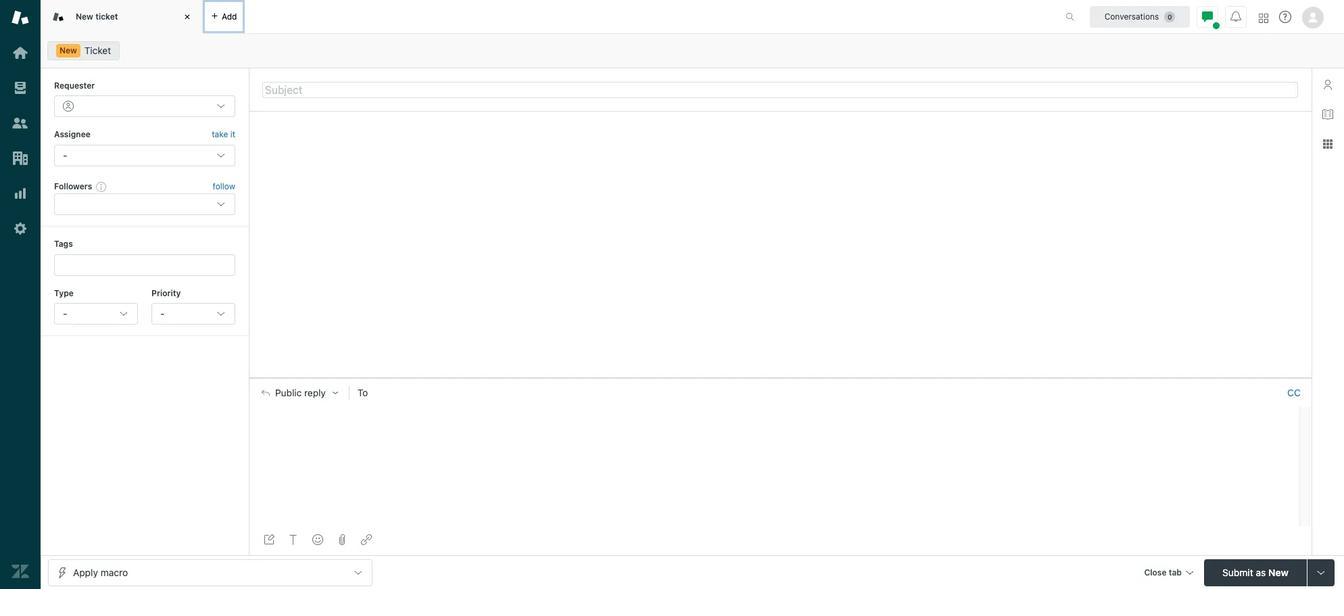 Task type: locate. For each thing, give the bounding box(es) containing it.
button displays agent's chat status as online. image
[[1203, 11, 1214, 22]]

new for new
[[60, 45, 77, 55]]

take it
[[212, 129, 235, 140]]

close image
[[181, 10, 194, 24]]

Subject field
[[262, 82, 1299, 98]]

followers element
[[54, 194, 235, 215]]

public reply
[[275, 387, 326, 398]]

0 vertical spatial new
[[76, 11, 93, 22]]

minimize composer image
[[775, 372, 786, 383]]

followers
[[54, 181, 92, 191]]

new for new ticket
[[76, 11, 93, 22]]

knowledge image
[[1323, 109, 1334, 120]]

new inside tab
[[76, 11, 93, 22]]

close tab button
[[1139, 559, 1199, 588]]

follow
[[213, 181, 235, 191]]

- button down type
[[54, 303, 138, 325]]

new ticket tab
[[41, 0, 203, 34]]

views image
[[12, 79, 29, 97]]

assignee
[[54, 129, 91, 140]]

close
[[1145, 567, 1167, 577]]

-
[[63, 149, 67, 161], [63, 308, 67, 319], [160, 308, 165, 319]]

apply
[[73, 567, 98, 578]]

- down type
[[63, 308, 67, 319]]

public
[[275, 387, 302, 398]]

reply
[[304, 387, 326, 398]]

1 - button from the left
[[54, 303, 138, 325]]

follow button
[[213, 181, 235, 193]]

apps image
[[1323, 139, 1334, 150]]

- down priority
[[160, 308, 165, 319]]

apply macro
[[73, 567, 128, 578]]

new
[[76, 11, 93, 22], [60, 45, 77, 55], [1269, 567, 1289, 578]]

new inside secondary element
[[60, 45, 77, 55]]

2 - button from the left
[[152, 303, 235, 325]]

notifications image
[[1231, 11, 1242, 22]]

conversations
[[1105, 11, 1160, 21]]

take it button
[[212, 128, 235, 142]]

1 vertical spatial new
[[60, 45, 77, 55]]

public reply button
[[250, 379, 349, 407]]

cc
[[1288, 387, 1301, 398]]

- button
[[54, 303, 138, 325], [152, 303, 235, 325]]

draft mode image
[[264, 534, 275, 545]]

priority
[[152, 288, 181, 298]]

0 horizontal spatial - button
[[54, 303, 138, 325]]

zendesk image
[[12, 563, 29, 580]]

zendesk support image
[[12, 9, 29, 26]]

it
[[230, 129, 235, 140]]

as
[[1257, 567, 1267, 578]]

to
[[358, 387, 368, 398]]

get started image
[[12, 44, 29, 62]]

zendesk products image
[[1260, 13, 1269, 23]]

- button for type
[[54, 303, 138, 325]]

requester element
[[54, 96, 235, 117]]

- down the assignee
[[63, 149, 67, 161]]

- for type
[[63, 308, 67, 319]]

1 horizontal spatial - button
[[152, 303, 235, 325]]

new ticket
[[76, 11, 118, 22]]

- button down priority
[[152, 303, 235, 325]]



Task type: vqa. For each thing, say whether or not it's contained in the screenshot.
CLOSE TAB dropdown button
yes



Task type: describe. For each thing, give the bounding box(es) containing it.
take
[[212, 129, 228, 140]]

submit
[[1223, 567, 1254, 578]]

add attachment image
[[337, 534, 348, 545]]

add
[[222, 11, 237, 21]]

customers image
[[12, 114, 29, 132]]

organizations image
[[12, 150, 29, 167]]

- button for priority
[[152, 303, 235, 325]]

insert emojis image
[[313, 534, 323, 545]]

- for priority
[[160, 308, 165, 319]]

main element
[[0, 0, 41, 589]]

add link (cmd k) image
[[361, 534, 372, 545]]

submit as new
[[1223, 567, 1289, 578]]

cc button
[[1288, 387, 1302, 399]]

customer context image
[[1323, 79, 1334, 90]]

info on adding followers image
[[96, 181, 107, 192]]

close tab
[[1145, 567, 1182, 577]]

tags
[[54, 239, 73, 249]]

tabs tab list
[[41, 0, 1052, 34]]

requester
[[54, 81, 95, 91]]

admin image
[[12, 220, 29, 237]]

2 vertical spatial new
[[1269, 567, 1289, 578]]

displays possible ticket submission types image
[[1316, 567, 1327, 578]]

get help image
[[1280, 11, 1292, 23]]

add button
[[203, 0, 245, 33]]

format text image
[[288, 534, 299, 545]]

ticket
[[95, 11, 118, 22]]

tab
[[1169, 567, 1182, 577]]

type
[[54, 288, 74, 298]]

ticket
[[84, 45, 111, 56]]

- inside assignee element
[[63, 149, 67, 161]]

tags element
[[54, 254, 235, 276]]

secondary element
[[41, 37, 1345, 64]]

conversations button
[[1090, 6, 1191, 27]]

macro
[[101, 567, 128, 578]]

assignee element
[[54, 145, 235, 166]]

reporting image
[[12, 185, 29, 202]]



